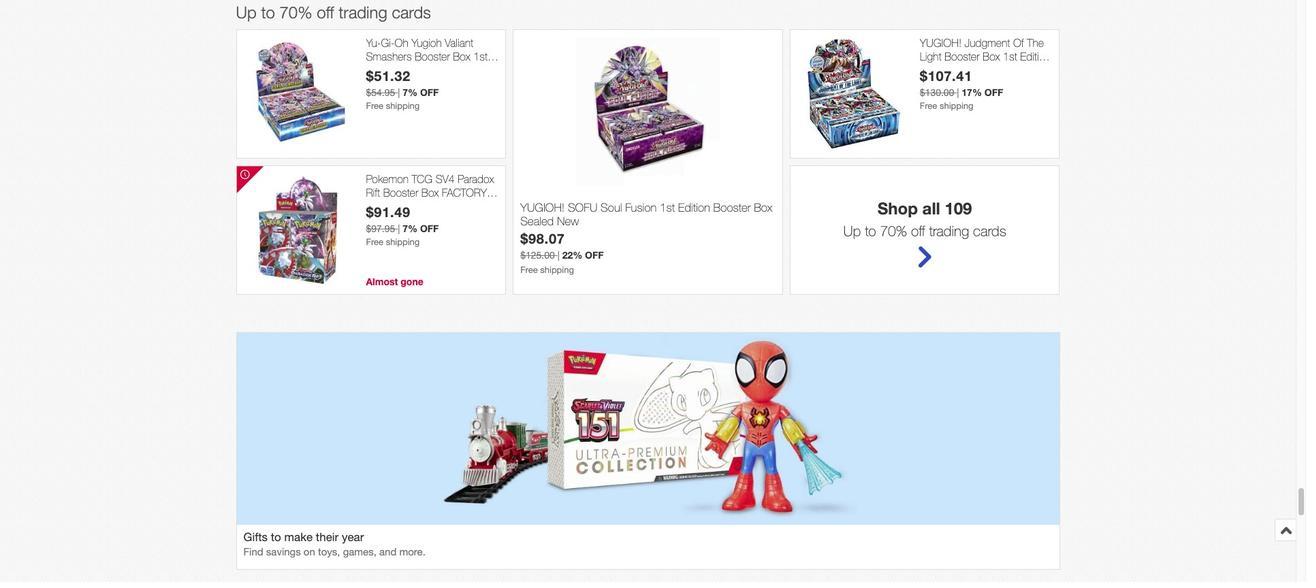 Task type: vqa. For each thing, say whether or not it's contained in the screenshot.
$51.32
yes



Task type: locate. For each thing, give the bounding box(es) containing it.
to
[[261, 3, 275, 22], [865, 223, 877, 239], [271, 531, 281, 545]]

| for $51.32
[[398, 87, 400, 98]]

1 vertical spatial trading
[[930, 223, 970, 239]]

find
[[244, 547, 263, 558]]

off inside $51.32 $54.95 | 7% off free shipping
[[420, 86, 439, 98]]

to inside gifts to make their year find savings on toys, games, and more.
[[271, 531, 281, 545]]

1 vertical spatial sealed
[[521, 215, 554, 228]]

trading inside shop all 109 up to 70% off trading cards
[[930, 223, 970, 239]]

on
[[304, 547, 315, 558]]

sealed down light
[[920, 63, 952, 75]]

free down $97.95
[[366, 237, 384, 247]]

0 horizontal spatial 70%
[[280, 3, 312, 22]]

1 horizontal spatial new
[[982, 63, 1003, 75]]

shipping down $97.95
[[386, 237, 420, 247]]

valiant
[[445, 37, 474, 49]]

1 horizontal spatial up
[[844, 223, 861, 239]]

paradox
[[458, 173, 494, 186]]

shipping inside the $107.41 $130.00 | 17% off free shipping
[[940, 101, 974, 111]]

rift
[[366, 186, 380, 199]]

0 horizontal spatial new
[[557, 215, 579, 228]]

0 horizontal spatial edition
[[366, 63, 396, 75]]

2 horizontal spatial edition
[[1021, 50, 1051, 62]]

to inside shop all 109 up to 70% off trading cards
[[865, 223, 877, 239]]

trading down 109
[[930, 223, 970, 239]]

| left 22%
[[558, 250, 560, 261]]

shipping inside $51.32 $54.95 | 7% off free shipping
[[386, 101, 420, 111]]

up to 70% off trading cards
[[236, 3, 431, 22]]

0 horizontal spatial yugioh!
[[521, 201, 565, 214]]

savings
[[266, 547, 301, 558]]

sealed up $98.07
[[521, 215, 554, 228]]

new down "sofu" on the top left
[[557, 215, 579, 228]]

1 vertical spatial up
[[844, 223, 861, 239]]

$98.07
[[521, 230, 565, 247]]

sealed
[[920, 63, 952, 75], [521, 215, 554, 228]]

0 vertical spatial edition
[[1021, 50, 1051, 62]]

7% down in
[[403, 223, 418, 234]]

shipping down 17%
[[940, 101, 974, 111]]

cards
[[392, 3, 431, 22], [974, 223, 1007, 239]]

1 vertical spatial yugioh!
[[521, 201, 565, 214]]

1 vertical spatial edition
[[366, 63, 396, 75]]

| inside $91.49 $97.95 | 7% off free shipping
[[398, 223, 400, 234]]

shipping inside $91.49 $97.95 | 7% off free shipping
[[386, 237, 420, 247]]

$97.95
[[366, 223, 395, 234]]

shop all 109 up to 70% off trading cards
[[844, 199, 1007, 239]]

tcg
[[412, 173, 433, 186]]

22%
[[563, 249, 583, 261]]

pokemon tcg sv4 paradox rift booster box factory sealed in stock! link
[[366, 173, 499, 212]]

yu-
[[366, 37, 381, 49]]

7% down sealed!
[[403, 86, 418, 98]]

smashers
[[366, 50, 412, 62]]

edition down the
[[1021, 50, 1051, 62]]

free
[[366, 101, 384, 111], [920, 101, 938, 111], [366, 237, 384, 247], [521, 265, 538, 275]]

0 vertical spatial 7%
[[403, 86, 418, 98]]

yugioh! inside yugioh! sofu soul fusion 1st edition booster box sealed new $98.07 $125.00 | 22% off free shipping
[[521, 201, 565, 214]]

new right jotl
[[982, 63, 1003, 75]]

box
[[453, 50, 471, 62], [983, 50, 1001, 62], [422, 186, 439, 199], [754, 201, 773, 214]]

$51.32 $54.95 | 7% off free shipping
[[366, 67, 439, 111]]

0 horizontal spatial up
[[236, 3, 257, 22]]

0 horizontal spatial 1st
[[474, 50, 488, 62]]

2 vertical spatial to
[[271, 531, 281, 545]]

$54.95
[[366, 87, 395, 98]]

trading
[[339, 3, 388, 22], [930, 223, 970, 239]]

1 horizontal spatial 70%
[[880, 223, 908, 239]]

0 vertical spatial yugioh!
[[920, 37, 962, 49]]

sealed!
[[399, 63, 440, 75]]

shipping down $54.95
[[386, 101, 420, 111]]

yugioh!
[[920, 37, 962, 49], [521, 201, 565, 214]]

1st
[[474, 50, 488, 62], [1004, 50, 1018, 62], [660, 201, 675, 214]]

off inside shop all 109 up to 70% off trading cards
[[911, 223, 926, 239]]

stock!
[[420, 199, 457, 212]]

off
[[317, 3, 334, 22], [420, 86, 439, 98], [985, 86, 1004, 98], [420, 223, 439, 234], [911, 223, 926, 239], [585, 249, 604, 261]]

almost gone
[[366, 276, 424, 288]]

booster inside yugioh! sofu soul fusion 1st edition booster box sealed new $98.07 $125.00 | 22% off free shipping
[[714, 201, 751, 214]]

$130.00
[[920, 87, 955, 98]]

yugioh! for $98.07
[[521, 201, 565, 214]]

0 vertical spatial new
[[982, 63, 1003, 75]]

yu-gi-oh yugioh valiant smashers booster box 1st edition sealed! link
[[366, 37, 499, 75]]

yugioh! up $98.07
[[521, 201, 565, 214]]

1 vertical spatial new
[[557, 215, 579, 228]]

| right $97.95
[[398, 223, 400, 234]]

yugioh! judgment of the light booster box 1st edition sealed jotl new link
[[920, 37, 1053, 75]]

shop
[[878, 199, 918, 218]]

free down $54.95
[[366, 101, 384, 111]]

|
[[398, 87, 400, 98], [957, 87, 960, 98], [398, 223, 400, 234], [558, 250, 560, 261]]

shipping for $107.41
[[940, 101, 974, 111]]

the
[[1027, 37, 1044, 49]]

1st inside yugioh! sofu soul fusion 1st edition booster box sealed new $98.07 $125.00 | 22% off free shipping
[[660, 201, 675, 214]]

0 vertical spatial sealed
[[920, 63, 952, 75]]

box inside pokemon tcg sv4 paradox rift booster box factory sealed in stock!
[[422, 186, 439, 199]]

1 vertical spatial 70%
[[880, 223, 908, 239]]

| right $54.95
[[398, 87, 400, 98]]

1 vertical spatial cards
[[974, 223, 1007, 239]]

edition
[[1021, 50, 1051, 62], [366, 63, 396, 75], [678, 201, 711, 214]]

0 horizontal spatial trading
[[339, 3, 388, 22]]

0 horizontal spatial sealed
[[521, 215, 554, 228]]

free down $125.00
[[521, 265, 538, 275]]

in
[[407, 199, 417, 212]]

| left 17%
[[957, 87, 960, 98]]

7% inside $91.49 $97.95 | 7% off free shipping
[[403, 223, 418, 234]]

off inside yugioh! sofu soul fusion 1st edition booster box sealed new $98.07 $125.00 | 22% off free shipping
[[585, 249, 604, 261]]

1 horizontal spatial yugioh!
[[920, 37, 962, 49]]

yugioh! inside yugioh! judgment of the light booster box 1st edition sealed jotl new
[[920, 37, 962, 49]]

free inside $51.32 $54.95 | 7% off free shipping
[[366, 101, 384, 111]]

edition right the fusion
[[678, 201, 711, 214]]

booster
[[415, 50, 450, 62], [945, 50, 980, 62], [383, 186, 419, 199], [714, 201, 751, 214]]

make
[[284, 531, 313, 545]]

oh
[[395, 37, 409, 49]]

free for $51.32
[[366, 101, 384, 111]]

of
[[1014, 37, 1024, 49]]

new inside yugioh! judgment of the light booster box 1st edition sealed jotl new
[[982, 63, 1003, 75]]

gifts
[[244, 531, 268, 545]]

1st inside yugioh! judgment of the light booster box 1st edition sealed jotl new
[[1004, 50, 1018, 62]]

7% inside $51.32 $54.95 | 7% off free shipping
[[403, 86, 418, 98]]

free inside yugioh! sofu soul fusion 1st edition booster box sealed new $98.07 $125.00 | 22% off free shipping
[[521, 265, 538, 275]]

0 vertical spatial to
[[261, 3, 275, 22]]

7% for $91.49
[[403, 223, 418, 234]]

free down $130.00 at the right of the page
[[920, 101, 938, 111]]

year
[[342, 531, 364, 545]]

yugioh! sofu soul fusion 1st edition booster box sealed new $98.07 $125.00 | 22% off free shipping
[[521, 201, 773, 275]]

edition down smashers
[[366, 63, 396, 75]]

70%
[[280, 3, 312, 22], [880, 223, 908, 239]]

7%
[[403, 86, 418, 98], [403, 223, 418, 234]]

1 horizontal spatial 1st
[[660, 201, 675, 214]]

0 vertical spatial trading
[[339, 3, 388, 22]]

yugioh! up light
[[920, 37, 962, 49]]

up
[[236, 3, 257, 22], [844, 223, 861, 239]]

free inside the $107.41 $130.00 | 17% off free shipping
[[920, 101, 938, 111]]

new inside yugioh! sofu soul fusion 1st edition booster box sealed new $98.07 $125.00 | 22% off free shipping
[[557, 215, 579, 228]]

$107.41
[[920, 67, 973, 84]]

shipping for $91.49
[[386, 237, 420, 247]]

1 vertical spatial 7%
[[403, 223, 418, 234]]

trading up yu-
[[339, 3, 388, 22]]

edition inside yugioh! sofu soul fusion 1st edition booster box sealed new $98.07 $125.00 | 22% off free shipping
[[678, 201, 711, 214]]

2 horizontal spatial 1st
[[1004, 50, 1018, 62]]

edition inside yugioh! judgment of the light booster box 1st edition sealed jotl new
[[1021, 50, 1051, 62]]

toys,
[[318, 547, 340, 558]]

shipping down 22%
[[540, 265, 574, 275]]

free inside $91.49 $97.95 | 7% off free shipping
[[366, 237, 384, 247]]

shipping
[[386, 101, 420, 111], [940, 101, 974, 111], [386, 237, 420, 247], [540, 265, 574, 275]]

light
[[920, 50, 942, 62]]

booster inside yugioh! judgment of the light booster box 1st edition sealed jotl new
[[945, 50, 980, 62]]

judgment
[[965, 37, 1011, 49]]

new
[[982, 63, 1003, 75], [557, 215, 579, 228]]

1 horizontal spatial cards
[[974, 223, 1007, 239]]

| for $91.49
[[398, 223, 400, 234]]

1 vertical spatial to
[[865, 223, 877, 239]]

| inside yugioh! sofu soul fusion 1st edition booster box sealed new $98.07 $125.00 | 22% off free shipping
[[558, 250, 560, 261]]

0 vertical spatial cards
[[392, 3, 431, 22]]

2 7% from the top
[[403, 223, 418, 234]]

sofu
[[568, 201, 598, 214]]

1 7% from the top
[[403, 86, 418, 98]]

yugioh
[[412, 37, 442, 49]]

almost
[[366, 276, 398, 288]]

2 vertical spatial edition
[[678, 201, 711, 214]]

1 horizontal spatial trading
[[930, 223, 970, 239]]

| inside the $107.41 $130.00 | 17% off free shipping
[[957, 87, 960, 98]]

pokemon
[[366, 173, 409, 186]]

1 horizontal spatial edition
[[678, 201, 711, 214]]

| inside $51.32 $54.95 | 7% off free shipping
[[398, 87, 400, 98]]

all
[[923, 199, 941, 218]]

1 horizontal spatial sealed
[[920, 63, 952, 75]]

gifts to make their year find savings on toys, games, and more.
[[244, 531, 426, 558]]



Task type: describe. For each thing, give the bounding box(es) containing it.
yu-gi-oh yugioh valiant smashers booster box 1st edition sealed!
[[366, 37, 488, 75]]

edition inside the yu-gi-oh yugioh valiant smashers booster box 1st edition sealed!
[[366, 63, 396, 75]]

fusion
[[626, 201, 657, 214]]

free for $91.49
[[366, 237, 384, 247]]

yugioh! judgment of the light booster box 1st edition sealed jotl new
[[920, 37, 1051, 75]]

cards inside shop all 109 up to 70% off trading cards
[[974, 223, 1007, 239]]

factory
[[442, 186, 487, 199]]

sealed inside yugioh! sofu soul fusion 1st edition booster box sealed new $98.07 $125.00 | 22% off free shipping
[[521, 215, 554, 228]]

up inside shop all 109 up to 70% off trading cards
[[844, 223, 861, 239]]

to for gifts to make their year find savings on toys, games, and more.
[[271, 531, 281, 545]]

$125.00
[[521, 250, 555, 261]]

gi-
[[381, 37, 395, 49]]

| for $107.41
[[957, 87, 960, 98]]

70% inside shop all 109 up to 70% off trading cards
[[880, 223, 908, 239]]

box inside yugioh! sofu soul fusion 1st edition booster box sealed new $98.07 $125.00 | 22% off free shipping
[[754, 201, 773, 214]]

yugioh! for jotl
[[920, 37, 962, 49]]

0 vertical spatial up
[[236, 3, 257, 22]]

yugioh! sofu soul fusion 1st edition booster box sealed new link
[[521, 201, 776, 230]]

sealed inside yugioh! judgment of the light booster box 1st edition sealed jotl new
[[920, 63, 952, 75]]

$107.41 $130.00 | 17% off free shipping
[[920, 67, 1004, 111]]

games,
[[343, 547, 377, 558]]

1st inside the yu-gi-oh yugioh valiant smashers booster box 1st edition sealed!
[[474, 50, 488, 62]]

off inside $91.49 $97.95 | 7% off free shipping
[[420, 223, 439, 234]]

7% for $51.32
[[403, 86, 418, 98]]

sv4
[[436, 173, 455, 186]]

sealed
[[366, 199, 404, 212]]

more.
[[400, 547, 426, 558]]

their
[[316, 531, 339, 545]]

pokemon tcg sv4 paradox rift booster box factory sealed in stock!
[[366, 173, 494, 212]]

soul
[[601, 201, 622, 214]]

$91.49
[[366, 204, 411, 220]]

shipping for $51.32
[[386, 101, 420, 111]]

0 horizontal spatial cards
[[392, 3, 431, 22]]

gone
[[401, 276, 424, 288]]

$51.32
[[366, 67, 411, 84]]

and
[[379, 547, 397, 558]]

shipping inside yugioh! sofu soul fusion 1st edition booster box sealed new $98.07 $125.00 | 22% off free shipping
[[540, 265, 574, 275]]

box inside the yu-gi-oh yugioh valiant smashers booster box 1st edition sealed!
[[453, 50, 471, 62]]

109
[[945, 199, 973, 218]]

booster inside pokemon tcg sv4 paradox rift booster box factory sealed in stock!
[[383, 186, 419, 199]]

booster inside the yu-gi-oh yugioh valiant smashers booster box 1st edition sealed!
[[415, 50, 450, 62]]

17%
[[962, 86, 982, 98]]

0 vertical spatial 70%
[[280, 3, 312, 22]]

$91.49 $97.95 | 7% off free shipping
[[366, 204, 439, 247]]

to for up to 70% off trading cards
[[261, 3, 275, 22]]

off inside the $107.41 $130.00 | 17% off free shipping
[[985, 86, 1004, 98]]

jotl
[[955, 63, 979, 75]]

free for $107.41
[[920, 101, 938, 111]]

box inside yugioh! judgment of the light booster box 1st edition sealed jotl new
[[983, 50, 1001, 62]]



